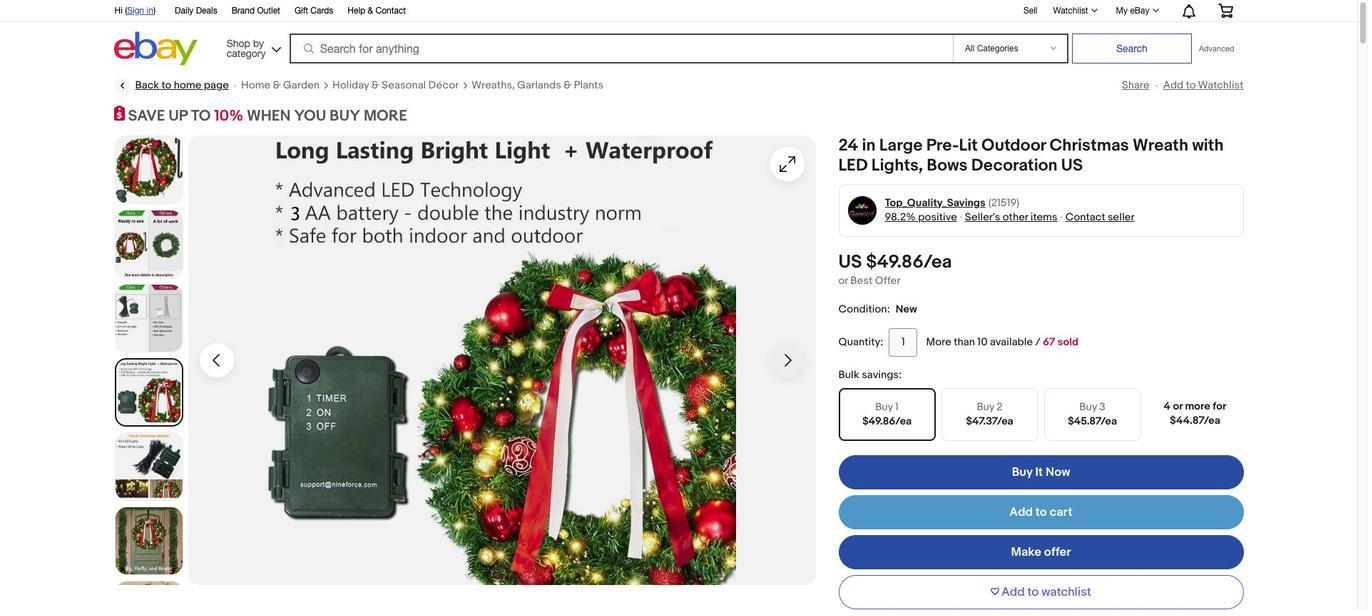 Task type: locate. For each thing, give the bounding box(es) containing it.
to for home
[[162, 78, 172, 92]]

1 horizontal spatial us
[[1062, 155, 1084, 175]]

$49.86/ea down 1
[[863, 414, 912, 428]]

0 vertical spatial watchlist
[[1054, 6, 1089, 16]]

to left cart
[[1036, 505, 1048, 519]]

buy left 1
[[876, 400, 893, 414]]

)
[[153, 6, 156, 16]]

add down make
[[1002, 585, 1025, 599]]

67
[[1043, 335, 1056, 349]]

home
[[241, 78, 271, 92]]

décor
[[429, 78, 459, 92]]

or inside 4 or more for $44.87/ea
[[1174, 399, 1183, 413]]

contact left seller at the top right of page
[[1066, 210, 1106, 224]]

& right home
[[273, 78, 281, 92]]

to for cart
[[1036, 505, 1048, 519]]

wreaths, garlands & plants
[[472, 78, 604, 92]]

2
[[997, 400, 1003, 414]]

in
[[147, 6, 153, 16], [862, 135, 876, 155]]

sign in link
[[127, 6, 153, 16]]

buy
[[876, 400, 893, 414], [977, 400, 995, 414], [1080, 400, 1098, 414], [1012, 465, 1033, 479]]

24 in large pre-lit outdoor christmas wreath with led lights, bows decoration us - picture 4 of 7 image
[[188, 135, 816, 585]]

other
[[1003, 210, 1029, 224]]

$49.86/ea up offer
[[867, 251, 952, 273]]

add for add to watchlist
[[1002, 585, 1025, 599]]

4
[[1164, 399, 1171, 413]]

gift cards link
[[295, 4, 334, 19]]

buy inside buy 2 $47.37/ea
[[977, 400, 995, 414]]

advanced
[[1200, 44, 1235, 53]]

it
[[1036, 465, 1044, 479]]

0 horizontal spatial us
[[839, 251, 863, 273]]

now
[[1046, 465, 1071, 479]]

1 vertical spatial or
[[1174, 399, 1183, 413]]

buy left 2
[[977, 400, 995, 414]]

to
[[162, 78, 172, 92], [1187, 79, 1196, 92], [1036, 505, 1048, 519], [1028, 585, 1039, 599]]

holiday & seasonal décor link
[[333, 78, 459, 93]]

0 horizontal spatial in
[[147, 6, 153, 16]]

None submit
[[1073, 34, 1193, 64]]

new
[[896, 302, 918, 316]]

to
[[191, 107, 211, 126]]

sold
[[1058, 335, 1079, 349]]

watchlist
[[1054, 6, 1089, 16], [1199, 79, 1244, 92]]

98.2% positive link
[[885, 210, 958, 224]]

wreath
[[1133, 135, 1189, 155]]

& for garden
[[273, 78, 281, 92]]

daily deals
[[175, 6, 217, 16]]

0 vertical spatial contact
[[376, 6, 406, 16]]

daily
[[175, 6, 194, 16]]

0 horizontal spatial contact
[[376, 6, 406, 16]]

to right back
[[162, 78, 172, 92]]

1 horizontal spatial or
[[1174, 399, 1183, 413]]

sell
[[1024, 5, 1038, 15]]

daily deals link
[[175, 4, 217, 19]]

or left the best
[[839, 274, 849, 287]]

us inside 24 in large pre-lit outdoor christmas wreath with led lights, bows decoration us
[[1062, 155, 1084, 175]]

advanced link
[[1193, 34, 1242, 63]]

picture 6 of 7 image
[[115, 507, 182, 574]]

buy for 3
[[1080, 400, 1098, 414]]

home & garden
[[241, 78, 320, 92]]

or
[[839, 274, 849, 287], [1174, 399, 1183, 413]]

1 horizontal spatial in
[[862, 135, 876, 155]]

more than 10 available / 67 sold
[[927, 335, 1079, 349]]

1 vertical spatial add
[[1010, 505, 1033, 519]]

christmas
[[1050, 135, 1130, 155]]

$45.87/ea
[[1068, 414, 1118, 428]]

buy left it
[[1012, 465, 1033, 479]]

positive
[[919, 210, 958, 224]]

$44.87/ea
[[1170, 414, 1221, 427]]

than
[[954, 335, 976, 349]]

watchlist right sell link
[[1054, 6, 1089, 16]]

buy for 1
[[876, 400, 893, 414]]

add inside button
[[1002, 585, 1025, 599]]

& inside holiday & seasonal décor link
[[372, 78, 379, 92]]

when
[[247, 107, 291, 126]]

sign
[[127, 6, 144, 16]]

seller's other items
[[965, 210, 1058, 224]]

& right help at top left
[[368, 6, 373, 16]]

add right share button
[[1164, 79, 1184, 92]]

1 vertical spatial us
[[839, 251, 863, 273]]

make offer
[[1012, 545, 1072, 559]]

home
[[174, 78, 202, 92]]

in right 24
[[862, 135, 876, 155]]

seller's
[[965, 210, 1001, 224]]

buy for 2
[[977, 400, 995, 414]]

to inside button
[[1028, 585, 1039, 599]]

top_quality_savings (21519)
[[885, 196, 1020, 210]]

& inside home & garden link
[[273, 78, 281, 92]]

to inside "link"
[[162, 78, 172, 92]]

contact seller
[[1066, 210, 1135, 224]]

shop
[[227, 37, 250, 49]]

2 vertical spatial add
[[1002, 585, 1025, 599]]

1 horizontal spatial watchlist
[[1199, 79, 1244, 92]]

up
[[169, 107, 188, 126]]

us up the best
[[839, 251, 863, 273]]

(21519)
[[989, 196, 1020, 210]]

help & contact link
[[348, 4, 406, 19]]

savings:
[[862, 368, 902, 381]]

picture 3 of 7 image
[[115, 284, 182, 352]]

0 vertical spatial add
[[1164, 79, 1184, 92]]

buy inside buy 1 $49.86/ea
[[876, 400, 893, 414]]

0 vertical spatial or
[[839, 274, 849, 287]]

us
[[1062, 155, 1084, 175], [839, 251, 863, 273]]

0 vertical spatial us
[[1062, 155, 1084, 175]]

home & garden link
[[241, 78, 320, 93]]

24 in large pre-lit outdoor christmas wreath with led lights, bows decoration us
[[839, 135, 1224, 175]]

contact right help at top left
[[376, 6, 406, 16]]

wreaths,
[[472, 78, 515, 92]]

available
[[991, 335, 1033, 349]]

back to home page link
[[114, 77, 229, 94]]

to down advanced 'link' at the right of the page
[[1187, 79, 1196, 92]]

to for watchlist
[[1187, 79, 1196, 92]]

& right holiday
[[372, 78, 379, 92]]

help
[[348, 6, 366, 16]]

to left watchlist
[[1028, 585, 1039, 599]]

buy inside buy 3 $45.87/ea
[[1080, 400, 1098, 414]]

seasonal
[[382, 78, 426, 92]]

1 vertical spatial contact
[[1066, 210, 1106, 224]]

1 vertical spatial in
[[862, 135, 876, 155]]

help & contact
[[348, 6, 406, 16]]

lights,
[[872, 155, 923, 175]]

& left plants in the left top of the page
[[564, 78, 572, 92]]

cart
[[1050, 505, 1073, 519]]

condition: new
[[839, 302, 918, 316]]

0 horizontal spatial or
[[839, 274, 849, 287]]

or right 4
[[1174, 399, 1183, 413]]

plants
[[574, 78, 604, 92]]

buy 3 $45.87/ea
[[1068, 400, 1118, 428]]

add to cart link
[[839, 495, 1244, 529]]

picture 4 of 7 image
[[116, 359, 182, 425]]

contact
[[376, 6, 406, 16], [1066, 210, 1106, 224]]

lit
[[960, 135, 978, 155]]

buy left 3
[[1080, 400, 1098, 414]]

$49.86/ea inside us $49.86/ea or best offer
[[867, 251, 952, 273]]

more
[[927, 335, 952, 349]]

picture 2 of 7 image
[[115, 210, 182, 277]]

watchlist down advanced 'link' at the right of the page
[[1199, 79, 1244, 92]]

add left cart
[[1010, 505, 1033, 519]]

garlands
[[517, 78, 562, 92]]

you
[[294, 107, 326, 126]]

in right sign
[[147, 6, 153, 16]]

us right decoration
[[1062, 155, 1084, 175]]

0 vertical spatial $49.86/ea
[[867, 251, 952, 273]]

& inside the help & contact link
[[368, 6, 373, 16]]

24
[[839, 135, 859, 155]]

add to watchlist
[[1002, 585, 1092, 599]]

0 vertical spatial in
[[147, 6, 153, 16]]

0 horizontal spatial watchlist
[[1054, 6, 1089, 16]]

best
[[851, 274, 873, 287]]

page
[[204, 78, 229, 92]]

account navigation
[[107, 0, 1244, 22]]



Task type: describe. For each thing, give the bounding box(es) containing it.
seller
[[1108, 210, 1135, 224]]

buy it now link
[[839, 455, 1244, 489]]

cards
[[311, 6, 334, 16]]

seller's other items link
[[965, 210, 1058, 224]]

bows
[[927, 155, 968, 175]]

pre-
[[927, 135, 960, 155]]

or inside us $49.86/ea or best offer
[[839, 274, 849, 287]]

watchlist
[[1042, 585, 1092, 599]]

buy for it
[[1012, 465, 1033, 479]]

watchlist inside account navigation
[[1054, 6, 1089, 16]]

none submit inside shop by category banner
[[1073, 34, 1193, 64]]

by
[[253, 37, 264, 49]]

share button
[[1122, 79, 1150, 92]]

bulk
[[839, 368, 860, 381]]

back
[[135, 78, 159, 92]]

more
[[1186, 399, 1211, 413]]

brand
[[232, 6, 255, 16]]

& inside wreaths, garlands & plants link
[[564, 78, 572, 92]]

more
[[364, 107, 407, 126]]

my ebay link
[[1109, 2, 1166, 19]]

back to home page
[[135, 78, 229, 92]]

my
[[1117, 6, 1128, 16]]

led
[[839, 155, 868, 175]]

outlet
[[257, 6, 280, 16]]

save
[[128, 107, 165, 126]]

sell link
[[1018, 5, 1044, 15]]

add to watchlist button
[[839, 575, 1244, 609]]

buy it now
[[1012, 465, 1071, 479]]

buy 2 $47.37/ea
[[967, 400, 1014, 428]]

with
[[1193, 135, 1224, 155]]

in inside 24 in large pre-lit outdoor christmas wreath with led lights, bows decoration us
[[862, 135, 876, 155]]

add to cart
[[1010, 505, 1073, 519]]

for
[[1213, 399, 1227, 413]]

quantity:
[[839, 335, 884, 349]]

contact seller link
[[1066, 210, 1135, 224]]

top_quality_savings link
[[885, 196, 986, 210]]

shop by category
[[227, 37, 266, 59]]

decoration
[[972, 155, 1058, 175]]

3
[[1100, 400, 1106, 414]]

bulk savings:
[[839, 368, 902, 381]]

add for add to watchlist
[[1164, 79, 1184, 92]]

4 or more for $44.87/ea
[[1164, 399, 1227, 427]]

offer
[[876, 274, 901, 287]]

top_quality_savings
[[885, 196, 986, 210]]

shop by category banner
[[107, 0, 1244, 69]]

buy
[[330, 107, 361, 126]]

1 horizontal spatial contact
[[1066, 210, 1106, 224]]

garden
[[283, 78, 320, 92]]

your shopping cart image
[[1218, 4, 1234, 18]]

wreaths, garlands & plants link
[[472, 78, 604, 93]]

us inside us $49.86/ea or best offer
[[839, 251, 863, 273]]

Quantity: text field
[[890, 328, 918, 357]]

buy 1 $49.86/ea
[[863, 400, 912, 428]]

(
[[125, 6, 127, 16]]

Search for anything text field
[[292, 35, 951, 62]]

& for contact
[[368, 6, 373, 16]]

watchlist link
[[1046, 2, 1104, 19]]

outdoor
[[982, 135, 1047, 155]]

1 vertical spatial watchlist
[[1199, 79, 1244, 92]]

1 vertical spatial $49.86/ea
[[863, 414, 912, 428]]

picture 1 of 7 image
[[115, 136, 182, 203]]

top_quality_savings image
[[848, 196, 877, 225]]

1
[[896, 400, 899, 414]]

holiday
[[333, 78, 369, 92]]

in inside account navigation
[[147, 6, 153, 16]]

$47.37/ea
[[967, 414, 1014, 428]]

brand outlet link
[[232, 4, 280, 19]]

large
[[880, 135, 923, 155]]

/
[[1036, 335, 1041, 349]]

category
[[227, 47, 266, 59]]

add to watchlist link
[[1164, 79, 1244, 92]]

to for watchlist
[[1028, 585, 1039, 599]]

us $49.86/ea or best offer
[[839, 251, 952, 287]]

my ebay
[[1117, 6, 1150, 16]]

hi
[[115, 6, 123, 16]]

& for seasonal
[[372, 78, 379, 92]]

gift
[[295, 6, 308, 16]]

contact inside account navigation
[[376, 6, 406, 16]]

make offer link
[[839, 535, 1244, 569]]

holiday & seasonal décor
[[333, 78, 459, 92]]

10%
[[214, 107, 243, 126]]

add for add to cart
[[1010, 505, 1033, 519]]

picture 5 of 7 image
[[115, 433, 182, 500]]

gift cards
[[295, 6, 334, 16]]



Task type: vqa. For each thing, say whether or not it's contained in the screenshot.
Bose
no



